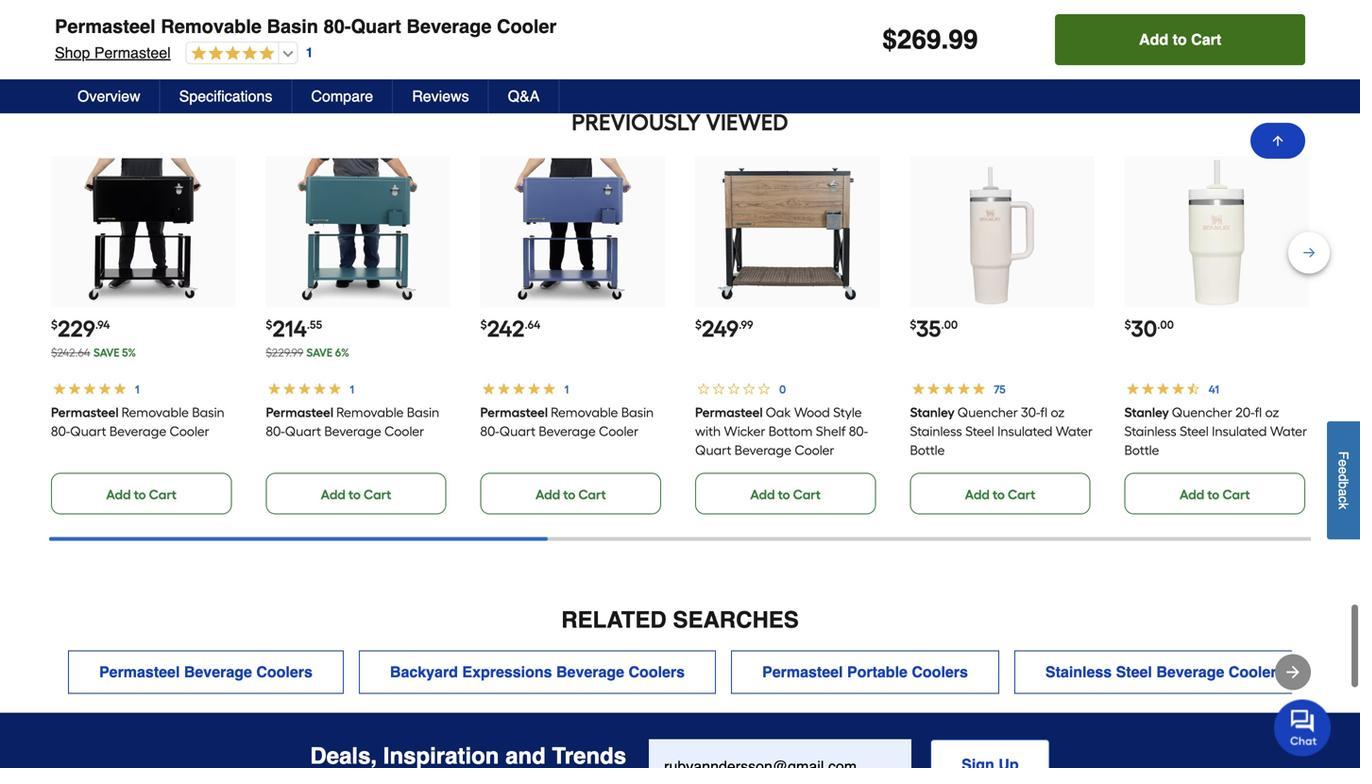 Task type: describe. For each thing, give the bounding box(es) containing it.
k
[[1337, 503, 1352, 509]]

add inside button
[[1140, 31, 1169, 48]]

1
[[306, 45, 313, 60]]

permasteel inside 242 list item
[[481, 405, 548, 421]]

cooler for 214 list item at the left of the page
[[384, 424, 424, 440]]

steel for 30
[[1181, 424, 1209, 440]]

cart inside 249 list item
[[793, 487, 821, 503]]

specifications
[[179, 87, 273, 105]]

cart inside 229 list item
[[149, 487, 177, 503]]

$ for 229
[[51, 318, 58, 332]]

add inside 35 list item
[[965, 487, 990, 503]]

cart inside 242 list item
[[579, 487, 606, 503]]

water for 30
[[1271, 424, 1308, 440]]

add inside 249 list item
[[751, 487, 775, 503]]

add to cart inside 249 list item
[[751, 487, 821, 503]]

arrow right image
[[1284, 663, 1303, 682]]

4 coolers from the left
[[1229, 664, 1286, 681]]

quart for 214 list item at the left of the page
[[285, 424, 321, 440]]

previously
[[572, 109, 701, 136]]

to inside 249 list item
[[778, 487, 791, 503]]

214 list item
[[266, 157, 450, 515]]

f e e d b a c k
[[1337, 451, 1352, 509]]

5%
[[122, 346, 136, 360]]

steel for 35
[[966, 424, 995, 440]]

$ 35 .00
[[910, 315, 958, 343]]

permasteel removable basin 80-quart beverage cooler image inside 242 list item
[[499, 158, 647, 306]]

2 e from the top
[[1337, 467, 1352, 474]]

269
[[898, 25, 942, 55]]

permasteel removable basin 80-quart beverage cooler image for 214
[[284, 158, 432, 306]]

.55
[[307, 318, 322, 332]]

permasteel oak wood style with wicker bottom shelf 80-quart beverage cooler image
[[714, 158, 862, 306]]

$ 214 .55
[[266, 315, 322, 343]]

stanley for 30
[[1125, 405, 1170, 421]]

.94
[[95, 318, 110, 332]]

add to cart inside 242 list item
[[536, 487, 606, 503]]

quart inside oak wood style with wicker bottom shelf 80- quart beverage cooler
[[695, 442, 732, 458]]

30
[[1132, 315, 1158, 343]]

bottle for 30
[[1125, 442, 1160, 458]]

removable basin 80-quart beverage cooler for 229
[[51, 405, 225, 440]]

stainless steel beverage coolers link
[[1015, 651, 1317, 694]]

bottom
[[769, 424, 813, 440]]

backyard
[[390, 664, 458, 681]]

permasteel inside 214 list item
[[266, 405, 333, 421]]

$229.99
[[266, 346, 304, 360]]

permasteel removable basin 80-quart beverage cooler image for 229
[[69, 158, 217, 306]]

.99
[[739, 318, 754, 332]]

214
[[272, 315, 307, 343]]

f
[[1337, 451, 1352, 459]]

$ for 30
[[1125, 318, 1132, 332]]

add to cart inside button
[[1140, 31, 1222, 48]]

2 coolers from the left
[[629, 664, 685, 681]]

searches
[[673, 607, 799, 633]]

99
[[949, 25, 978, 55]]

steel
[[1117, 664, 1153, 681]]

stainless for 35
[[910, 424, 963, 440]]

oak
[[766, 405, 791, 421]]

wood
[[795, 405, 830, 421]]

chat invite button image
[[1275, 699, 1332, 756]]

cart inside 30 list item
[[1223, 487, 1251, 503]]

$ for 214
[[266, 318, 272, 332]]

save for 229
[[93, 346, 120, 360]]

add to cart link inside 242 list item
[[481, 473, 661, 515]]

add to cart inside 35 list item
[[965, 487, 1036, 503]]

add inside 242 list item
[[536, 487, 561, 503]]

30 list item
[[1125, 157, 1310, 515]]

.64
[[525, 318, 541, 332]]

242
[[487, 315, 525, 343]]

permasteel beverage coolers
[[99, 664, 313, 681]]

backyard expressions beverage coolers
[[390, 664, 685, 681]]

1 coolers from the left
[[256, 664, 313, 681]]

quencher for 35
[[958, 405, 1018, 421]]

$ for 269
[[883, 25, 898, 55]]

$242.64
[[51, 346, 90, 360]]

$ 30 .00
[[1125, 315, 1175, 343]]

cart inside button
[[1192, 31, 1222, 48]]

$229.99 save 6%
[[266, 346, 349, 360]]

shop
[[55, 44, 90, 61]]

q&a button
[[489, 79, 560, 113]]

add to cart inside 214 list item
[[321, 487, 392, 503]]

a
[[1337, 489, 1352, 496]]

water for 35
[[1056, 424, 1093, 440]]

$ 269 . 99
[[883, 25, 978, 55]]

fl for 30
[[1256, 405, 1263, 421]]

35 list item
[[910, 157, 1095, 515]]

wicker
[[724, 424, 766, 440]]

beverage inside "permasteel beverage coolers" link
[[184, 664, 252, 681]]

basin for 229 list item
[[192, 405, 225, 421]]

Email Address email field
[[649, 740, 912, 768]]

add to cart link inside 249 list item
[[695, 473, 876, 515]]

shelf
[[816, 424, 846, 440]]

add to cart link inside 35 list item
[[910, 473, 1091, 515]]

stanley quencher 30-fl oz stainless steel insulated water bottle image
[[929, 158, 1076, 306]]

beverage inside 242 list item
[[539, 424, 596, 440]]

permasteel beverage coolers link
[[68, 651, 344, 694]]

add to cart link inside 214 list item
[[266, 473, 447, 515]]

.
[[942, 25, 949, 55]]

permasteel inside 229 list item
[[51, 405, 119, 421]]

add inside 30 list item
[[1180, 487, 1205, 503]]

removable for 229 list item
[[122, 405, 189, 421]]

beverage inside 229 list item
[[110, 424, 166, 440]]

style
[[834, 405, 862, 421]]

quart for 242 list item
[[500, 424, 536, 440]]

quencher for 30
[[1173, 405, 1233, 421]]

add inside 214 list item
[[321, 487, 346, 503]]

oz for 35
[[1051, 405, 1065, 421]]

reviews button
[[393, 79, 489, 113]]

add to cart inside 229 list item
[[106, 487, 177, 503]]

to inside 'add to cart' button
[[1173, 31, 1188, 48]]

removable for 214 list item at the left of the page
[[336, 405, 404, 421]]

to inside 30 list item
[[1208, 487, 1220, 503]]

5 stars image
[[187, 45, 275, 63]]

6%
[[335, 346, 349, 360]]

bottle for 35
[[910, 442, 945, 458]]

to inside 214 list item
[[349, 487, 361, 503]]



Task type: vqa. For each thing, say whether or not it's contained in the screenshot.
rightmost "on"
no



Task type: locate. For each thing, give the bounding box(es) containing it.
242 list item
[[481, 157, 665, 515]]

2 horizontal spatial stainless
[[1125, 424, 1177, 440]]

quencher 20-fl oz stainless steel insulated water bottle
[[1125, 405, 1308, 458]]

2 horizontal spatial removable basin 80-quart beverage cooler
[[481, 405, 654, 440]]

.00 inside the $ 35 .00
[[942, 318, 958, 332]]

quart inside 229 list item
[[70, 424, 106, 440]]

stainless steel beverage coolers
[[1046, 664, 1286, 681]]

80- inside 214 list item
[[266, 424, 285, 440]]

stanley
[[910, 405, 955, 421], [1125, 405, 1170, 421]]

2 insulated from the left
[[1213, 424, 1268, 440]]

0 horizontal spatial insulated
[[998, 424, 1053, 440]]

permasteel removable basin 80-quart beverage cooler image inside 229 list item
[[69, 158, 217, 306]]

$ inside "$ 242 .64"
[[481, 318, 487, 332]]

1 horizontal spatial stanley
[[1125, 405, 1170, 421]]

3 permasteel removable basin 80-quart beverage cooler image from the left
[[499, 158, 647, 306]]

basin for 214 list item at the left of the page
[[407, 405, 439, 421]]

insulated for 30
[[1213, 424, 1268, 440]]

compare
[[311, 87, 373, 105]]

2 fl from the left
[[1256, 405, 1263, 421]]

$ for 249
[[695, 318, 702, 332]]

overview
[[77, 87, 140, 105]]

b
[[1337, 481, 1352, 489]]

35
[[917, 315, 942, 343]]

249
[[702, 315, 739, 343]]

removable basin 80-quart beverage cooler inside 242 list item
[[481, 405, 654, 440]]

beverage inside 214 list item
[[324, 424, 381, 440]]

1 horizontal spatial permasteel removable basin 80-quart beverage cooler image
[[284, 158, 432, 306]]

0 horizontal spatial water
[[1056, 424, 1093, 440]]

1 steel from the left
[[966, 424, 995, 440]]

1 oz from the left
[[1051, 405, 1065, 421]]

removable basin 80-quart beverage cooler inside 229 list item
[[51, 405, 225, 440]]

overview button
[[59, 79, 160, 113]]

2 save from the left
[[307, 346, 333, 360]]

add to cart inside 30 list item
[[1180, 487, 1251, 503]]

cooler inside 214 list item
[[384, 424, 424, 440]]

quart inside 214 list item
[[285, 424, 321, 440]]

oz inside quencher 20-fl oz stainless steel insulated water bottle
[[1266, 405, 1280, 421]]

0 horizontal spatial save
[[93, 346, 120, 360]]

1 stanley from the left
[[910, 405, 955, 421]]

0 horizontal spatial stainless
[[910, 424, 963, 440]]

cart
[[149, 27, 177, 43], [364, 27, 392, 43], [579, 27, 606, 43], [1008, 27, 1036, 43], [1223, 27, 1251, 43], [1192, 31, 1222, 48], [149, 487, 177, 503], [364, 487, 392, 503], [579, 487, 606, 503], [793, 487, 821, 503], [1008, 487, 1036, 503], [1223, 487, 1251, 503]]

removable inside 214 list item
[[336, 405, 404, 421]]

1 horizontal spatial .00
[[1158, 318, 1175, 332]]

water inside quencher 20-fl oz stainless steel insulated water bottle
[[1271, 424, 1308, 440]]

1 horizontal spatial fl
[[1256, 405, 1263, 421]]

cart inside 214 list item
[[364, 487, 392, 503]]

basin inside 229 list item
[[192, 405, 225, 421]]

3 removable basin 80-quart beverage cooler from the left
[[481, 405, 654, 440]]

e up b
[[1337, 467, 1352, 474]]

permasteel portable coolers link
[[731, 651, 1000, 694]]

beverage inside oak wood style with wicker bottom shelf 80- quart beverage cooler
[[735, 442, 792, 458]]

229 list item
[[51, 157, 236, 515]]

coolers
[[256, 664, 313, 681], [629, 664, 685, 681], [912, 664, 969, 681], [1229, 664, 1286, 681]]

cooler inside 242 list item
[[599, 424, 639, 440]]

removable basin 80-quart beverage cooler inside 214 list item
[[266, 405, 439, 440]]

basin
[[267, 16, 318, 37], [192, 405, 225, 421], [407, 405, 439, 421], [622, 405, 654, 421]]

$ inside $ 229 .94
[[51, 318, 58, 332]]

stainless inside "quencher 30-fl oz stainless steel insulated water bottle"
[[910, 424, 963, 440]]

2 horizontal spatial permasteel removable basin 80-quart beverage cooler image
[[499, 158, 647, 306]]

cooler for 242 list item
[[599, 424, 639, 440]]

save left 5% on the left
[[93, 346, 120, 360]]

$ for 35
[[910, 318, 917, 332]]

0 horizontal spatial stanley
[[910, 405, 955, 421]]

permasteel removable basin 80-quart beverage cooler image
[[69, 158, 217, 306], [284, 158, 432, 306], [499, 158, 647, 306]]

quart
[[351, 16, 401, 37], [70, 424, 106, 440], [285, 424, 321, 440], [500, 424, 536, 440], [695, 442, 732, 458]]

with
[[695, 424, 721, 440]]

basin inside 214 list item
[[407, 405, 439, 421]]

basin for 242 list item
[[622, 405, 654, 421]]

to inside 242 list item
[[563, 487, 576, 503]]

2 oz from the left
[[1266, 405, 1280, 421]]

1 save from the left
[[93, 346, 120, 360]]

2 quencher from the left
[[1173, 405, 1233, 421]]

.00 inside $ 30 .00
[[1158, 318, 1175, 332]]

e
[[1337, 459, 1352, 467], [1337, 467, 1352, 474]]

1 horizontal spatial oz
[[1266, 405, 1280, 421]]

c
[[1337, 496, 1352, 503]]

0 horizontal spatial steel
[[966, 424, 995, 440]]

$242.64 save 5%
[[51, 346, 136, 360]]

permasteel portable coolers
[[763, 664, 969, 681]]

oz right 20-
[[1266, 405, 1280, 421]]

backyard expressions beverage coolers link
[[359, 651, 716, 694]]

insulated inside quencher 20-fl oz stainless steel insulated water bottle
[[1213, 424, 1268, 440]]

0 horizontal spatial quencher
[[958, 405, 1018, 421]]

1 horizontal spatial insulated
[[1213, 424, 1268, 440]]

basin inside 242 list item
[[622, 405, 654, 421]]

removable inside 229 list item
[[122, 405, 189, 421]]

1 bottle from the left
[[910, 442, 945, 458]]

save inside 214 list item
[[307, 346, 333, 360]]

add to cart link
[[51, 13, 232, 55], [266, 13, 447, 55], [481, 13, 661, 55], [910, 13, 1091, 55], [1125, 13, 1306, 55], [51, 473, 232, 515], [266, 473, 447, 515], [481, 473, 661, 515], [695, 473, 876, 515], [910, 473, 1091, 515], [1125, 473, 1306, 515]]

quencher 30-fl oz stainless steel insulated water bottle
[[910, 405, 1093, 458]]

1 fl from the left
[[1041, 405, 1048, 421]]

$ 249 .99
[[695, 315, 754, 343]]

cart inside 35 list item
[[1008, 487, 1036, 503]]

to inside 229 list item
[[134, 487, 146, 503]]

related searches
[[562, 607, 799, 633]]

stainless
[[910, 424, 963, 440], [1125, 424, 1177, 440], [1046, 664, 1112, 681]]

30-
[[1021, 405, 1041, 421]]

$ inside $ 214 .55
[[266, 318, 272, 332]]

d
[[1337, 474, 1352, 481]]

bottle inside "quencher 30-fl oz stainless steel insulated water bottle"
[[910, 442, 945, 458]]

save for 214
[[307, 346, 333, 360]]

$ inside the $ 35 .00
[[910, 318, 917, 332]]

water inside "quencher 30-fl oz stainless steel insulated water bottle"
[[1056, 424, 1093, 440]]

0 horizontal spatial permasteel removable basin 80-quart beverage cooler image
[[69, 158, 217, 306]]

portable
[[848, 664, 908, 681]]

stanley for 35
[[910, 405, 955, 421]]

stanley down the $ 35 .00
[[910, 405, 955, 421]]

oz for 30
[[1266, 405, 1280, 421]]

0 horizontal spatial bottle
[[910, 442, 945, 458]]

.00 for 30
[[1158, 318, 1175, 332]]

80- for 242 list item
[[481, 424, 500, 440]]

compare button
[[292, 79, 393, 113]]

add to cart link inside 229 list item
[[51, 473, 232, 515]]

previously viewed heading
[[49, 104, 1312, 141]]

to
[[134, 27, 146, 43], [349, 27, 361, 43], [563, 27, 576, 43], [993, 27, 1005, 43], [1208, 27, 1220, 43], [1173, 31, 1188, 48], [134, 487, 146, 503], [349, 487, 361, 503], [563, 487, 576, 503], [778, 487, 791, 503], [993, 487, 1005, 503], [1208, 487, 1220, 503]]

oz right 30-
[[1051, 405, 1065, 421]]

stainless for 30
[[1125, 424, 1177, 440]]

2 steel from the left
[[1181, 424, 1209, 440]]

fl inside quencher 20-fl oz stainless steel insulated water bottle
[[1256, 405, 1263, 421]]

add
[[106, 27, 131, 43], [321, 27, 346, 43], [536, 27, 561, 43], [965, 27, 990, 43], [1180, 27, 1205, 43], [1140, 31, 1169, 48], [106, 487, 131, 503], [321, 487, 346, 503], [536, 487, 561, 503], [751, 487, 775, 503], [965, 487, 990, 503], [1180, 487, 1205, 503]]

0 horizontal spatial .00
[[942, 318, 958, 332]]

stanley quencher 20-fl oz stainless steel insulated water bottle image
[[1144, 158, 1291, 306]]

insulated inside "quencher 30-fl oz stainless steel insulated water bottle"
[[998, 424, 1053, 440]]

80- inside 242 list item
[[481, 424, 500, 440]]

permasteel removable basin 80-quart beverage cooler image inside 214 list item
[[284, 158, 432, 306]]

.00 for 35
[[942, 318, 958, 332]]

$ for 242
[[481, 318, 487, 332]]

to inside 35 list item
[[993, 487, 1005, 503]]

removable inside 242 list item
[[551, 405, 619, 421]]

1 horizontal spatial steel
[[1181, 424, 1209, 440]]

permasteel inside 249 list item
[[695, 405, 763, 421]]

2 removable basin 80-quart beverage cooler from the left
[[266, 405, 439, 440]]

1 horizontal spatial stainless
[[1046, 664, 1112, 681]]

1 permasteel removable basin 80-quart beverage cooler image from the left
[[69, 158, 217, 306]]

stanley inside 35 list item
[[910, 405, 955, 421]]

1 horizontal spatial water
[[1271, 424, 1308, 440]]

permasteel
[[55, 16, 156, 37], [94, 44, 171, 61], [51, 405, 119, 421], [266, 405, 333, 421], [481, 405, 548, 421], [695, 405, 763, 421], [99, 664, 180, 681], [763, 664, 843, 681]]

2 .00 from the left
[[1158, 318, 1175, 332]]

oak wood style with wicker bottom shelf 80- quart beverage cooler
[[695, 405, 868, 458]]

insulated down 20-
[[1213, 424, 1268, 440]]

steel inside quencher 20-fl oz stainless steel insulated water bottle
[[1181, 424, 1209, 440]]

.00
[[942, 318, 958, 332], [1158, 318, 1175, 332]]

shop permasteel
[[55, 44, 171, 61]]

0 horizontal spatial removable basin 80-quart beverage cooler
[[51, 405, 225, 440]]

arrow up image
[[1271, 133, 1286, 148]]

oz inside "quencher 30-fl oz stainless steel insulated water bottle"
[[1051, 405, 1065, 421]]

quencher inside "quencher 30-fl oz stainless steel insulated water bottle"
[[958, 405, 1018, 421]]

80- for 214 list item at the left of the page
[[266, 424, 285, 440]]

$ 242 .64
[[481, 315, 541, 343]]

insulated down 30-
[[998, 424, 1053, 440]]

cooler inside oak wood style with wicker bottom shelf 80- quart beverage cooler
[[795, 442, 835, 458]]

fl inside "quencher 30-fl oz stainless steel insulated water bottle"
[[1041, 405, 1048, 421]]

viewed
[[706, 109, 789, 136]]

0 horizontal spatial oz
[[1051, 405, 1065, 421]]

quencher inside quencher 20-fl oz stainless steel insulated water bottle
[[1173, 405, 1233, 421]]

stainless inside quencher 20-fl oz stainless steel insulated water bottle
[[1125, 424, 1177, 440]]

insulated
[[998, 424, 1053, 440], [1213, 424, 1268, 440]]

cooler for 229 list item
[[170, 424, 209, 440]]

previously viewed
[[572, 109, 789, 136]]

fl for 35
[[1041, 405, 1048, 421]]

quart inside 242 list item
[[500, 424, 536, 440]]

229
[[58, 315, 95, 343]]

cooler inside 229 list item
[[170, 424, 209, 440]]

quencher left 30-
[[958, 405, 1018, 421]]

80- for 229 list item
[[51, 424, 70, 440]]

1 insulated from the left
[[998, 424, 1053, 440]]

q&a
[[508, 87, 540, 105]]

0 horizontal spatial fl
[[1041, 405, 1048, 421]]

2 bottle from the left
[[1125, 442, 1160, 458]]

save inside 229 list item
[[93, 346, 120, 360]]

bottle inside quencher 20-fl oz stainless steel insulated water bottle
[[1125, 442, 1160, 458]]

2 stanley from the left
[[1125, 405, 1170, 421]]

oz
[[1051, 405, 1065, 421], [1266, 405, 1280, 421]]

1 horizontal spatial removable basin 80-quart beverage cooler
[[266, 405, 439, 440]]

stanley inside 30 list item
[[1125, 405, 1170, 421]]

quart for 229 list item
[[70, 424, 106, 440]]

2 permasteel removable basin 80-quart beverage cooler image from the left
[[284, 158, 432, 306]]

2 water from the left
[[1271, 424, 1308, 440]]

expressions
[[462, 664, 552, 681]]

80- inside 229 list item
[[51, 424, 70, 440]]

related
[[562, 607, 667, 633]]

removable basin 80-quart beverage cooler for 214
[[266, 405, 439, 440]]

beverage inside stainless steel beverage coolers link
[[1157, 664, 1225, 681]]

$
[[883, 25, 898, 55], [51, 318, 58, 332], [266, 318, 272, 332], [481, 318, 487, 332], [695, 318, 702, 332], [910, 318, 917, 332], [1125, 318, 1132, 332]]

1 e from the top
[[1337, 459, 1352, 467]]

permasteel removable basin 80-quart beverage cooler
[[55, 16, 557, 37]]

quencher left 20-
[[1173, 405, 1233, 421]]

add to cart link inside 30 list item
[[1125, 473, 1306, 515]]

stanley down $ 30 .00
[[1125, 405, 1170, 421]]

removable
[[161, 16, 262, 37], [122, 405, 189, 421], [336, 405, 404, 421], [551, 405, 619, 421]]

specifications button
[[160, 79, 292, 113]]

steel inside "quencher 30-fl oz stainless steel insulated water bottle"
[[966, 424, 995, 440]]

save
[[93, 346, 120, 360], [307, 346, 333, 360]]

steel
[[966, 424, 995, 440], [1181, 424, 1209, 440]]

$ inside the $ 249 .99
[[695, 318, 702, 332]]

fl
[[1041, 405, 1048, 421], [1256, 405, 1263, 421]]

form
[[649, 740, 1050, 768]]

$ inside $ 30 .00
[[1125, 318, 1132, 332]]

80- inside oak wood style with wicker bottom shelf 80- quart beverage cooler
[[849, 424, 868, 440]]

quencher
[[958, 405, 1018, 421], [1173, 405, 1233, 421]]

1 horizontal spatial quencher
[[1173, 405, 1233, 421]]

cooler
[[497, 16, 557, 37], [170, 424, 209, 440], [384, 424, 424, 440], [599, 424, 639, 440], [795, 442, 835, 458]]

insulated for 35
[[998, 424, 1053, 440]]

beverage
[[407, 16, 492, 37], [110, 424, 166, 440], [324, 424, 381, 440], [539, 424, 596, 440], [735, 442, 792, 458], [184, 664, 252, 681], [557, 664, 625, 681], [1157, 664, 1225, 681]]

1 water from the left
[[1056, 424, 1093, 440]]

1 horizontal spatial save
[[307, 346, 333, 360]]

add inside 229 list item
[[106, 487, 131, 503]]

f e e d b a c k button
[[1328, 421, 1361, 539]]

reviews
[[412, 87, 469, 105]]

1 horizontal spatial bottle
[[1125, 442, 1160, 458]]

20-
[[1236, 405, 1256, 421]]

save left 6%
[[307, 346, 333, 360]]

removable for 242 list item
[[551, 405, 619, 421]]

3 coolers from the left
[[912, 664, 969, 681]]

add to cart
[[106, 27, 177, 43], [321, 27, 392, 43], [536, 27, 606, 43], [965, 27, 1036, 43], [1180, 27, 1251, 43], [1140, 31, 1222, 48], [106, 487, 177, 503], [321, 487, 392, 503], [536, 487, 606, 503], [751, 487, 821, 503], [965, 487, 1036, 503], [1180, 487, 1251, 503]]

removable basin 80-quart beverage cooler
[[51, 405, 225, 440], [266, 405, 439, 440], [481, 405, 654, 440]]

1 quencher from the left
[[958, 405, 1018, 421]]

80-
[[324, 16, 351, 37], [51, 424, 70, 440], [266, 424, 285, 440], [481, 424, 500, 440], [849, 424, 868, 440]]

1 .00 from the left
[[942, 318, 958, 332]]

e up d at the right bottom of page
[[1337, 459, 1352, 467]]

1 removable basin 80-quart beverage cooler from the left
[[51, 405, 225, 440]]

beverage inside backyard expressions beverage coolers link
[[557, 664, 625, 681]]

$ 229 .94
[[51, 315, 110, 343]]

249 list item
[[695, 157, 880, 515]]

add to cart button
[[1056, 14, 1306, 65]]



